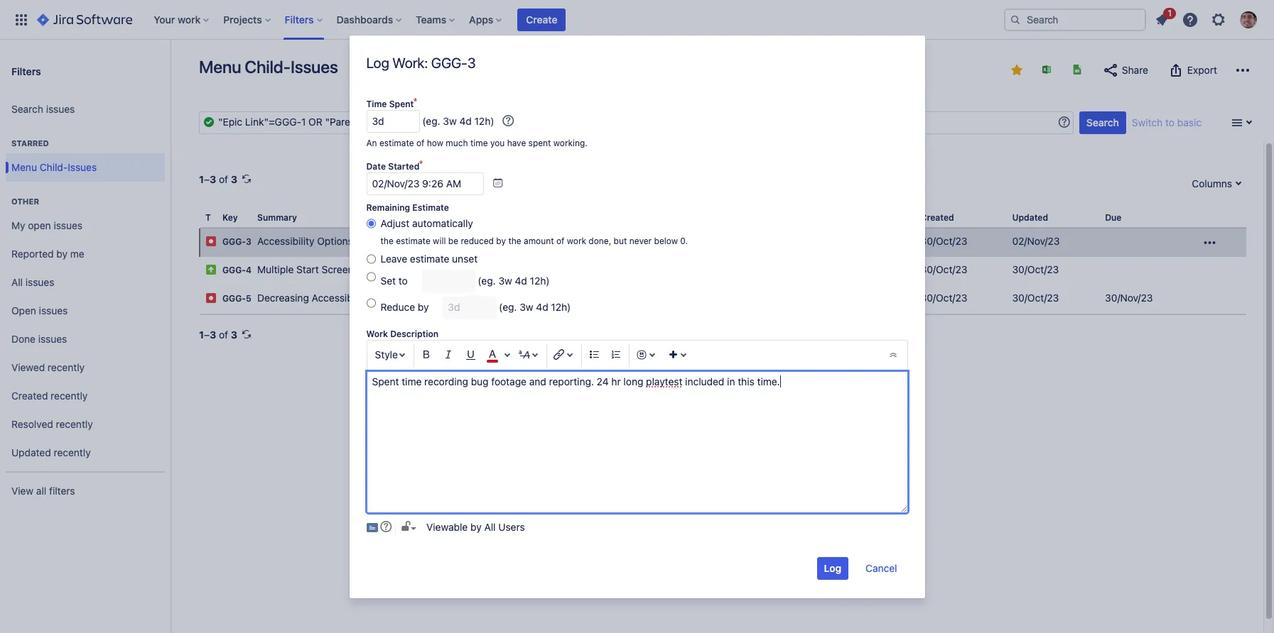 Task type: locate. For each thing, give the bounding box(es) containing it.
(eg. 3w 4d 12h) down amount in the top of the page
[[478, 275, 550, 287]]

work
[[366, 329, 388, 339]]

1 horizontal spatial 12h)
[[530, 275, 550, 287]]

ggg- inside ggg-3 accessibility options
[[222, 237, 246, 247]]

1 horizontal spatial 3w
[[499, 275, 512, 287]]

1 – 3 of 3 down bug image
[[199, 329, 237, 341]]

ggg- right bug image
[[222, 294, 246, 304]]

1 vertical spatial 3w
[[499, 275, 512, 287]]

0 vertical spatial 1 – 3 of 3
[[199, 173, 237, 186]]

cancel link
[[858, 557, 905, 580]]

1 vertical spatial 1 – 3 of 3
[[199, 329, 237, 341]]

style
[[375, 349, 398, 361]]

1 horizontal spatial issues
[[291, 57, 338, 77]]

0 vertical spatial to
[[1166, 117, 1175, 129]]

3 right details
[[467, 54, 476, 71]]

issues inside all issues link
[[25, 276, 54, 288]]

1 vertical spatial child-
[[40, 161, 68, 173]]

by inside other group
[[56, 248, 68, 260]]

1 horizontal spatial updated
[[1012, 213, 1048, 223]]

2 horizontal spatial (eg.
[[499, 301, 517, 313]]

small image
[[400, 521, 411, 533]]

the left amount in the top of the page
[[508, 236, 521, 246]]

accessibility
[[257, 235, 314, 247], [312, 292, 369, 304]]

create
[[526, 13, 558, 25]]

recently down created recently link
[[56, 418, 93, 430]]

(eg.
[[422, 115, 440, 127], [478, 275, 496, 287], [499, 301, 517, 313]]

summary
[[257, 213, 297, 223]]

1 vertical spatial estimate
[[396, 236, 431, 246]]

estimate for leave
[[410, 253, 449, 265]]

0 vertical spatial accessibility
[[257, 235, 314, 247]]

search
[[11, 103, 43, 115], [1087, 117, 1119, 129]]

Reduce by radio
[[366, 296, 376, 310]]

2 1 – 3 of 3 from the top
[[199, 329, 237, 341]]

the
[[381, 236, 394, 246], [508, 236, 521, 246]]

by right reduce
[[418, 301, 429, 313]]

speed
[[401, 292, 429, 304]]

12h)
[[474, 115, 494, 127], [530, 275, 550, 287], [551, 301, 571, 313]]

much
[[446, 138, 468, 148]]

done issues
[[11, 333, 67, 345]]

(eg. 3w 4d 12h) up the much
[[422, 115, 494, 127]]

(eg. up how
[[422, 115, 440, 127]]

3 up 4
[[246, 237, 251, 247]]

0 horizontal spatial 12h)
[[474, 115, 494, 127]]

(eg. 3w 4d 12h) for reduce by
[[499, 301, 571, 313]]

remaining
[[366, 202, 410, 213]]

1 – from the top
[[204, 173, 210, 186]]

ggg- right improvement image
[[222, 265, 246, 276]]

2 vertical spatial estimate
[[410, 253, 449, 265]]

0 vertical spatial updated
[[1012, 213, 1048, 223]]

0 vertical spatial estimate
[[380, 138, 414, 148]]

set to
[[381, 275, 408, 287]]

issues inside "open issues" link
[[39, 305, 68, 317]]

0 horizontal spatial all
[[11, 276, 23, 288]]

updated down resolved
[[11, 447, 51, 459]]

0 horizontal spatial (eg.
[[422, 115, 440, 127]]

by
[[496, 236, 506, 246], [56, 248, 68, 260], [418, 301, 429, 313], [471, 521, 482, 533]]

details link
[[405, 63, 436, 75]]

0 horizontal spatial menu child-issues
[[11, 161, 97, 173]]

start
[[296, 264, 319, 276]]

below
[[654, 236, 678, 246]]

1 horizontal spatial the
[[508, 236, 521, 246]]

estimate for an
[[380, 138, 414, 148]]

issues up starred in the left top of the page
[[46, 103, 75, 115]]

multiple
[[257, 264, 294, 276]]

0 horizontal spatial search
[[11, 103, 43, 115]]

1 horizontal spatial menu child-issues
[[199, 57, 338, 77]]

5
[[246, 294, 251, 304]]

2 horizontal spatial 4d
[[536, 301, 548, 313]]

by left me
[[56, 248, 68, 260]]

estimate inside adjust automatically the estimate will be reduced by the amount of work done, but never below 0.
[[396, 236, 431, 246]]

ggg-
[[431, 54, 467, 71], [222, 237, 246, 247], [222, 265, 246, 276], [222, 294, 246, 304]]

done,
[[589, 236, 611, 246]]

12h) down amount in the top of the page
[[530, 275, 550, 287]]

create banner
[[0, 0, 1274, 40]]

30/oct/23 for decreasing accessibility slider speed
[[921, 292, 968, 304]]

updated for updated recently
[[11, 447, 51, 459]]

created inside other group
[[11, 390, 48, 402]]

issues up open issues
[[25, 276, 54, 288]]

done issues link
[[6, 326, 165, 354]]

None submit
[[817, 558, 849, 580]]

0 vertical spatial –
[[204, 173, 210, 186]]

work
[[567, 236, 586, 246]]

style link
[[371, 344, 411, 367]]

screen
[[322, 264, 354, 276]]

issues inside done issues link
[[38, 333, 67, 345]]

0 vertical spatial 3w
[[443, 115, 457, 127]]

2 vertical spatial (eg. 3w 4d 12h)
[[499, 301, 571, 313]]

all left users
[[484, 521, 496, 533]]

search for search
[[1087, 117, 1119, 129]]

2 vertical spatial 12h)
[[551, 301, 571, 313]]

4d right the 'game'
[[515, 275, 527, 287]]

1 – 3 of 3 up "t"
[[199, 173, 237, 186]]

key
[[222, 213, 238, 223]]

0 horizontal spatial menu
[[11, 161, 37, 173]]

0 horizontal spatial child-
[[40, 161, 68, 173]]

1 vertical spatial updated
[[11, 447, 51, 459]]

(eg. left the states
[[478, 275, 496, 287]]

for
[[419, 264, 431, 276]]

0 vertical spatial created
[[921, 213, 954, 223]]

reported by me
[[11, 248, 84, 260]]

0 horizontal spatial to
[[399, 275, 408, 287]]

1 vertical spatial (eg. 3w 4d 12h)
[[478, 275, 550, 287]]

to right set
[[399, 275, 408, 287]]

other group
[[6, 182, 165, 472]]

save as button
[[348, 58, 397, 81]]

0 vertical spatial (eg. 3w 4d 12h)
[[422, 115, 494, 127]]

resolved recently
[[11, 418, 93, 430]]

primary element
[[9, 0, 1004, 39]]

estimate up date started
[[380, 138, 414, 148]]

1 vertical spatial –
[[204, 329, 210, 341]]

search inside search issues link
[[11, 103, 43, 115]]

adjust automatically the estimate will be reduced by the amount of work done, but never below 0.
[[381, 217, 688, 246]]

Work Description text field
[[366, 371, 908, 514]]

ggg-3 link
[[222, 237, 251, 247]]

ggg- inside ggg-5 decreasing accessibility slider speed
[[222, 294, 246, 304]]

1 – 3 of 3
[[199, 173, 237, 186], [199, 329, 237, 341]]

switch to basic
[[1132, 117, 1202, 129]]

search left switch
[[1087, 117, 1119, 129]]

None text field
[[422, 270, 475, 292]]

Search field
[[1004, 8, 1146, 31]]

search up starred in the left top of the page
[[11, 103, 43, 115]]

2 horizontal spatial 12h)
[[551, 301, 571, 313]]

12h) down the work
[[551, 301, 571, 313]]

to left basic
[[1166, 117, 1175, 129]]

backgrounds
[[356, 264, 416, 276]]

None text field
[[366, 110, 420, 133], [199, 112, 1074, 134], [366, 172, 484, 195], [443, 296, 496, 319], [366, 110, 420, 133], [199, 112, 1074, 134], [366, 172, 484, 195], [443, 296, 496, 319]]

all inside other group
[[11, 276, 23, 288]]

issues for search issues
[[46, 103, 75, 115]]

menu inside starred group
[[11, 161, 37, 173]]

jira software image
[[37, 11, 132, 28], [37, 11, 132, 28]]

(eg. 3w 4d 12h) down the states
[[499, 301, 571, 313]]

date started
[[366, 161, 420, 172]]

users
[[498, 521, 525, 533]]

menu child-issues link
[[6, 154, 165, 182]]

1 horizontal spatial search
[[1087, 117, 1119, 129]]

updated up the 02/nov/23
[[1012, 213, 1048, 223]]

ggg- right bug icon
[[222, 237, 246, 247]]

unset
[[452, 253, 478, 265]]

1 horizontal spatial 4d
[[515, 275, 527, 287]]

1 vertical spatial accessibility
[[312, 292, 369, 304]]

search inside the search button
[[1087, 117, 1119, 129]]

work description
[[366, 329, 439, 339]]

2 vertical spatial 3w
[[520, 301, 533, 313]]

an estimate of how much time you have spent working.
[[366, 138, 588, 148]]

recently down 'viewed recently' link
[[51, 390, 88, 402]]

recently up created recently
[[48, 361, 85, 374]]

3 down "ggg-5" link
[[231, 329, 237, 341]]

issues inside starred group
[[68, 161, 97, 173]]

issues up 'viewed recently'
[[38, 333, 67, 345]]

accessibility down the summary
[[257, 235, 314, 247]]

0 vertical spatial menu
[[199, 57, 241, 77]]

recently for resolved recently
[[56, 418, 93, 430]]

0 vertical spatial all
[[11, 276, 23, 288]]

search issues link
[[6, 95, 165, 124]]

automatically
[[412, 217, 473, 229]]

1 vertical spatial menu child-issues
[[11, 161, 97, 173]]

of left the work
[[556, 236, 565, 246]]

1 vertical spatial 12h)
[[530, 275, 550, 287]]

estimate down "will"
[[410, 253, 449, 265]]

the up leave
[[381, 236, 394, 246]]

1 vertical spatial menu
[[11, 161, 37, 173]]

estimate up leave estimate unset
[[396, 236, 431, 246]]

an
[[366, 138, 377, 148]]

1 vertical spatial to
[[399, 275, 408, 287]]

3w for set to
[[499, 275, 512, 287]]

my open issues link
[[6, 212, 165, 240]]

created recently link
[[6, 382, 165, 411]]

2 horizontal spatial 3w
[[520, 301, 533, 313]]

12h) up time
[[474, 115, 494, 127]]

0 horizontal spatial created
[[11, 390, 48, 402]]

0 horizontal spatial the
[[381, 236, 394, 246]]

0 horizontal spatial issues
[[68, 161, 97, 173]]

updated inside other group
[[11, 447, 51, 459]]

description
[[390, 329, 439, 339]]

1 vertical spatial (eg.
[[478, 275, 496, 287]]

other
[[11, 197, 39, 206]]

issues right "open"
[[39, 305, 68, 317]]

0 horizontal spatial 3w
[[443, 115, 457, 127]]

share
[[1122, 64, 1149, 76]]

issues down search issues link
[[68, 161, 97, 173]]

1 horizontal spatial created
[[921, 213, 954, 223]]

issues for done issues
[[38, 333, 67, 345]]

– down bug image
[[204, 329, 210, 341]]

filters
[[49, 485, 75, 497]]

time
[[470, 138, 488, 148]]

1 horizontal spatial (eg.
[[478, 275, 496, 287]]

1 vertical spatial issues
[[68, 161, 97, 173]]

starred group
[[6, 124, 165, 186]]

0 vertical spatial menu child-issues
[[199, 57, 338, 77]]

4d up the much
[[459, 115, 472, 127]]

you
[[490, 138, 505, 148]]

my
[[11, 219, 25, 231]]

child- inside starred group
[[40, 161, 68, 173]]

–
[[204, 173, 210, 186], [204, 329, 210, 341]]

spent
[[389, 98, 414, 109]]

4d down amount in the top of the page
[[536, 301, 548, 313]]

0 vertical spatial search
[[11, 103, 43, 115]]

1 horizontal spatial to
[[1166, 117, 1175, 129]]

12h) for reduce by
[[551, 301, 571, 313]]

viewed recently link
[[6, 354, 165, 382]]

by right reduced
[[496, 236, 506, 246]]

2 vertical spatial (eg.
[[499, 301, 517, 313]]

– up "t"
[[204, 173, 210, 186]]

by right "viewable"
[[471, 521, 482, 533]]

4d
[[459, 115, 472, 127], [515, 275, 527, 287], [536, 301, 548, 313]]

issues right open
[[54, 219, 83, 231]]

1 vertical spatial 4d
[[515, 275, 527, 287]]

ggg- inside ggg-4 multiple start screen backgrounds for different game states
[[222, 265, 246, 276]]

30/oct/23
[[921, 235, 968, 247], [921, 264, 968, 276], [1012, 264, 1059, 276], [921, 292, 968, 304], [1012, 292, 1059, 304]]

done
[[11, 333, 36, 345]]

accessibility down screen on the top left
[[312, 292, 369, 304]]

0 horizontal spatial updated
[[11, 447, 51, 459]]

3w
[[443, 115, 457, 127], [499, 275, 512, 287], [520, 301, 533, 313]]

1 vertical spatial 1
[[199, 173, 204, 186]]

0 vertical spatial 4d
[[459, 115, 472, 127]]

all up "open"
[[11, 276, 23, 288]]

(eg. down the states
[[499, 301, 517, 313]]

will
[[433, 236, 446, 246]]

issues
[[291, 57, 338, 77], [68, 161, 97, 173]]

issues inside search issues link
[[46, 103, 75, 115]]

time spent
[[366, 98, 414, 109]]

open issues
[[11, 305, 68, 317]]

2 vertical spatial 4d
[[536, 301, 548, 313]]

issues left save
[[291, 57, 338, 77]]

1 horizontal spatial all
[[484, 521, 496, 533]]

accessibility options link
[[257, 235, 353, 247]]

search image
[[1010, 14, 1021, 25]]

recently down 'resolved recently' link
[[54, 447, 91, 459]]

created recently
[[11, 390, 88, 402]]

1 horizontal spatial child-
[[245, 57, 291, 77]]

1 vertical spatial created
[[11, 390, 48, 402]]

menu
[[199, 57, 241, 77], [11, 161, 37, 173]]

1 vertical spatial search
[[1087, 117, 1119, 129]]

have
[[507, 138, 526, 148]]

0 vertical spatial 1
[[1168, 7, 1172, 18]]



Task type: describe. For each thing, give the bounding box(es) containing it.
viewable
[[427, 521, 468, 533]]

updated recently link
[[6, 439, 165, 468]]

1 vertical spatial all
[[484, 521, 496, 533]]

improvement image
[[205, 264, 217, 276]]

open in google sheets image
[[1072, 64, 1083, 75]]

view
[[11, 485, 34, 497]]

3 up key at the top left of the page
[[231, 173, 237, 186]]

by inside adjust automatically the estimate will be reduced by the amount of work done, but never below 0.
[[496, 236, 506, 246]]

Adjust automatically radio
[[366, 216, 376, 231]]

recently for updated recently
[[54, 447, 91, 459]]

Leave estimate unset radio
[[366, 252, 376, 266]]

slider
[[372, 292, 398, 304]]

0 horizontal spatial 4d
[[459, 115, 472, 127]]

2 – from the top
[[204, 329, 210, 341]]

created for created recently
[[11, 390, 48, 402]]

0 vertical spatial 12h)
[[474, 115, 494, 127]]

amount
[[524, 236, 554, 246]]

3 up "t"
[[210, 173, 216, 186]]

ggg- for accessibility options
[[222, 237, 246, 247]]

ggg- right 'work:'
[[431, 54, 467, 71]]

1 1 – 3 of 3 from the top
[[199, 173, 237, 186]]

viewed recently
[[11, 361, 85, 374]]

0 vertical spatial issues
[[291, 57, 338, 77]]

open issues link
[[6, 297, 165, 326]]

all issues
[[11, 276, 54, 288]]

1 the from the left
[[381, 236, 394, 246]]

spent
[[528, 138, 551, 148]]

working.
[[554, 138, 588, 148]]

by for viewable by all users
[[471, 521, 482, 533]]

bug image
[[205, 236, 217, 247]]

log work: ggg-3
[[366, 54, 476, 71]]

viewable by all users
[[427, 521, 525, 533]]

reduce
[[381, 301, 415, 313]]

adjust
[[381, 217, 410, 229]]

of down "ggg-5" link
[[219, 329, 228, 341]]

of up key at the top left of the page
[[219, 173, 228, 186]]

3w for reduce by
[[520, 301, 533, 313]]

save as
[[355, 63, 390, 75]]

open
[[28, 219, 51, 231]]

leave estimate unset
[[381, 253, 478, 265]]

date
[[366, 161, 386, 172]]

be
[[448, 236, 458, 246]]

02/nov/23
[[1012, 235, 1060, 247]]

30/oct/23 for multiple start screen backgrounds for different game states
[[921, 264, 968, 276]]

by for reduce by
[[418, 301, 429, 313]]

4d for to
[[515, 275, 527, 287]]

open
[[11, 305, 36, 317]]

updated for updated
[[1012, 213, 1048, 223]]

2 vertical spatial 1
[[199, 329, 204, 341]]

(eg. for to
[[478, 275, 496, 287]]

states
[[504, 264, 532, 276]]

0 vertical spatial child-
[[245, 57, 291, 77]]

decreasing accessibility slider speed link
[[257, 292, 429, 304]]

search issues
[[11, 103, 75, 115]]

issues inside my open issues link
[[54, 219, 83, 231]]

but
[[614, 236, 627, 246]]

recently for viewed recently
[[48, 361, 85, 374]]

menu child-issues inside starred group
[[11, 161, 97, 173]]

leave
[[381, 253, 407, 265]]

ggg- for decreasing accessibility slider speed
[[222, 294, 246, 304]]

view all filters link
[[6, 478, 165, 506]]

work:
[[393, 54, 428, 71]]

(eg. 3w 4d 12h) for set to
[[478, 275, 550, 287]]

0 vertical spatial (eg.
[[422, 115, 440, 127]]

created for created
[[921, 213, 954, 223]]

columns button
[[1185, 173, 1247, 195]]

4
[[246, 265, 252, 276]]

ggg- for multiple start screen backgrounds for different game states
[[222, 265, 246, 276]]

starred
[[11, 139, 49, 148]]

all
[[36, 485, 46, 497]]

reported by me link
[[6, 240, 165, 269]]

how
[[427, 138, 443, 148]]

details
[[405, 63, 436, 75]]

3 down bug image
[[210, 329, 216, 341]]

recently for created recently
[[51, 390, 88, 402]]

never
[[630, 236, 652, 246]]

ggg-4 multiple start screen backgrounds for different game states
[[222, 264, 532, 276]]

bug image
[[205, 293, 217, 304]]

switch
[[1132, 117, 1163, 129]]

save
[[355, 63, 377, 75]]

all issues link
[[6, 269, 165, 297]]

log
[[366, 54, 389, 71]]

basic
[[1178, 117, 1202, 129]]

ggg-5 link
[[222, 294, 251, 304]]

1 inside create banner
[[1168, 7, 1172, 18]]

create button
[[518, 8, 566, 31]]

of left how
[[416, 138, 425, 148]]

Set to radio
[[366, 270, 376, 284]]

decreasing
[[257, 292, 309, 304]]

view all filters
[[11, 485, 75, 497]]

estimate
[[412, 202, 449, 213]]

select a date image
[[492, 177, 503, 189]]

my open issues
[[11, 219, 83, 231]]

ggg-4 link
[[222, 265, 252, 276]]

to for switch
[[1166, 117, 1175, 129]]

resolved
[[11, 418, 53, 430]]

1 horizontal spatial menu
[[199, 57, 241, 77]]

as
[[380, 63, 390, 75]]

issues for all issues
[[25, 276, 54, 288]]

4d for by
[[536, 301, 548, 313]]

(eg. for by
[[499, 301, 517, 313]]

switch to basic link
[[1132, 117, 1202, 129]]

small image
[[1011, 65, 1023, 76]]

set
[[381, 275, 396, 287]]

multiple start screen backgrounds for different game states link
[[257, 264, 532, 276]]

issues for open issues
[[39, 305, 68, 317]]

get local help about wiki markup help image
[[380, 521, 392, 533]]

game
[[476, 264, 501, 276]]

updated recently
[[11, 447, 91, 459]]

open in microsoft excel image
[[1041, 64, 1053, 75]]

get local help about logging work image
[[503, 115, 514, 126]]

columns
[[1192, 178, 1232, 190]]

of inside adjust automatically the estimate will be reduced by the amount of work done, but never below 0.
[[556, 236, 565, 246]]

30/oct/23 for accessibility options
[[921, 235, 968, 247]]

different
[[434, 264, 473, 276]]

reduced
[[461, 236, 494, 246]]

reported
[[11, 248, 54, 260]]

resolved recently link
[[6, 411, 165, 439]]

ggg-3 accessibility options
[[222, 235, 353, 247]]

reduce by
[[381, 301, 429, 313]]

0.
[[680, 236, 688, 246]]

12h) for set to
[[530, 275, 550, 287]]

2 the from the left
[[508, 236, 521, 246]]

cancel
[[866, 563, 897, 575]]

3 inside ggg-3 accessibility options
[[246, 237, 251, 247]]

me
[[70, 248, 84, 260]]

search for search issues
[[11, 103, 43, 115]]

to for set
[[399, 275, 408, 287]]

filters
[[11, 65, 41, 77]]

by for reported by me
[[56, 248, 68, 260]]

ggg-5 decreasing accessibility slider speed
[[222, 292, 429, 304]]



Task type: vqa. For each thing, say whether or not it's contained in the screenshot.
SAVE AS BUTTON
yes



